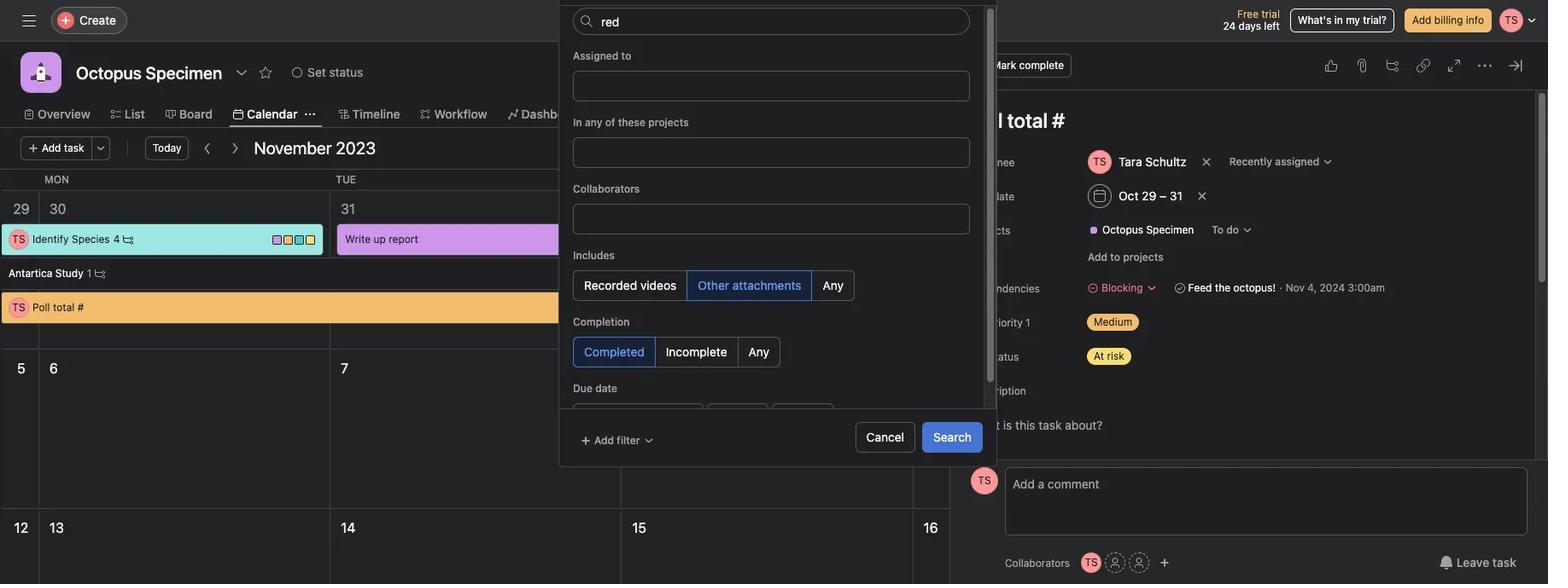 Task type: locate. For each thing, give the bounding box(es) containing it.
list link
[[111, 105, 145, 124]]

close details image
[[1509, 59, 1522, 73]]

to do
[[1212, 224, 1239, 237]]

cell down any
[[576, 143, 596, 163]]

18
[[1508, 521, 1523, 536]]

0 horizontal spatial november
[[254, 138, 332, 158]]

1 horizontal spatial any
[[823, 278, 844, 293]]

1 inside poll total # dialog
[[1026, 317, 1030, 330]]

full screen image
[[1447, 59, 1461, 73]]

1 horizontal spatial 31
[[1170, 189, 1182, 203]]

2024
[[1320, 282, 1345, 295]]

1 horizontal spatial task
[[1492, 556, 1516, 570]]

None text field
[[72, 57, 226, 88]]

1 vertical spatial task
[[1492, 556, 1516, 570]]

assigned
[[1275, 155, 1319, 168]]

at
[[1094, 350, 1104, 363]]

1 vertical spatial ts button
[[1081, 553, 1102, 574]]

1 horizontal spatial november
[[632, 202, 696, 217]]

0 vertical spatial to
[[621, 50, 631, 62]]

Completed radio
[[573, 337, 656, 368]]

1 cell from the top
[[576, 143, 596, 163]]

specimen
[[1146, 224, 1194, 237]]

3:00am
[[1348, 282, 1385, 295]]

31 inside main content
[[1170, 189, 1182, 203]]

1 left leftcount icon
[[87, 267, 92, 280]]

12
[[14, 521, 28, 536]]

leftcount image
[[123, 235, 134, 245]]

any right 'incomplete'
[[748, 345, 769, 359]]

assigned to
[[573, 50, 631, 62]]

k
[[957, 14, 964, 27]]

workflow
[[434, 107, 487, 121]]

0 vertical spatial cell
[[576, 143, 596, 163]]

search down description
[[933, 430, 972, 445]]

mark
[[992, 59, 1016, 72]]

4
[[113, 233, 120, 246]]

medium
[[1094, 316, 1132, 329]]

0 vertical spatial due date
[[971, 190, 1014, 203]]

to inside button
[[1110, 251, 1120, 264]]

risk
[[1107, 350, 1124, 363]]

31 down the tue
[[341, 202, 355, 217]]

poll total # dialog
[[950, 42, 1548, 585]]

0 horizontal spatial projects
[[648, 116, 689, 129]]

1 horizontal spatial 1
[[700, 202, 706, 217]]

attachments
[[732, 278, 801, 293]]

at risk button
[[1080, 345, 1183, 369]]

date down completed option
[[595, 383, 617, 395]]

filter
[[617, 435, 640, 447]]

29 left –
[[1142, 189, 1156, 203]]

november for november 2023
[[254, 138, 332, 158]]

projects right these
[[648, 116, 689, 129]]

1 horizontal spatial date
[[993, 190, 1014, 203]]

show options image
[[235, 66, 249, 79]]

oct
[[1119, 189, 1139, 203]]

1 horizontal spatial to
[[1110, 251, 1120, 264]]

main content
[[952, 91, 1534, 585]]

includes option group
[[573, 271, 970, 301]]

add down octopus
[[1088, 251, 1108, 264]]

task
[[64, 142, 84, 155], [1492, 556, 1516, 570]]

29 left 30
[[13, 202, 30, 217]]

4,
[[1308, 282, 1317, 295]]

add inside dropdown button
[[594, 435, 614, 447]]

more actions image
[[95, 143, 106, 154]]

1 vertical spatial date
[[595, 383, 617, 395]]

any right attachments
[[823, 278, 844, 293]]

add left billing
[[1412, 14, 1431, 26]]

status
[[329, 65, 363, 79]]

31 right –
[[1170, 189, 1182, 203]]

1 vertical spatial search button
[[922, 423, 983, 453]]

1 horizontal spatial due date
[[971, 190, 1014, 203]]

0 horizontal spatial due date
[[573, 383, 617, 395]]

0 horizontal spatial due
[[573, 383, 593, 395]]

next month image
[[228, 142, 242, 155]]

1 up other
[[700, 202, 706, 217]]

to for assigned
[[621, 50, 631, 62]]

projects down octopus specimen link
[[1123, 251, 1164, 264]]

add inside poll total # dialog
[[1088, 251, 1108, 264]]

november down wed
[[632, 202, 696, 217]]

0 vertical spatial date
[[993, 190, 1014, 203]]

due date inside poll total # dialog
[[971, 190, 1014, 203]]

1 right priority
[[1026, 317, 1030, 330]]

1 horizontal spatial due
[[971, 190, 990, 203]]

completed
[[584, 345, 644, 359]]

create button
[[51, 7, 127, 34]]

recorded videos
[[584, 278, 677, 293]]

add billing info
[[1412, 14, 1484, 26]]

remove assignee image
[[1201, 157, 1211, 167]]

0 vertical spatial november
[[254, 138, 332, 158]]

in
[[1334, 14, 1343, 26]]

2 vertical spatial 1
[[1026, 317, 1030, 330]]

tara schultz button
[[1080, 147, 1194, 178]]

0 horizontal spatial 29
[[13, 202, 30, 217]]

any for incomplete
[[748, 345, 769, 359]]

task left more actions 'icon'
[[64, 142, 84, 155]]

any inside option
[[748, 345, 769, 359]]

0 vertical spatial due
[[971, 190, 990, 203]]

any inside radio
[[823, 278, 844, 293]]

Recorded videos radio
[[573, 271, 688, 301]]

0 horizontal spatial to
[[621, 50, 631, 62]]

1 vertical spatial 1
[[87, 267, 92, 280]]

tara schultz
[[1119, 155, 1187, 169]]

free
[[1237, 8, 1259, 20]]

add for add filter
[[594, 435, 614, 447]]

main content containing tara schultz
[[952, 91, 1534, 585]]

0 vertical spatial any
[[823, 278, 844, 293]]

today button
[[145, 137, 189, 161]]

add for add to projects
[[1088, 251, 1108, 264]]

completion option group
[[573, 337, 970, 368]]

incomplete
[[666, 345, 727, 359]]

1 vertical spatial search
[[933, 430, 972, 445]]

add inside button
[[1412, 14, 1431, 26]]

calendar link
[[233, 105, 298, 124]]

add left filter
[[594, 435, 614, 447]]

14
[[341, 521, 355, 536]]

1 vertical spatial any
[[748, 345, 769, 359]]

any
[[585, 116, 602, 129]]

to right the assigned
[[621, 50, 631, 62]]

1 horizontal spatial 29
[[1142, 189, 1156, 203]]

1 vertical spatial projects
[[1123, 251, 1164, 264]]

1 vertical spatial due date
[[573, 383, 617, 395]]

task inside poll total # dialog
[[1492, 556, 1516, 570]]

0 vertical spatial collaborators
[[573, 183, 640, 196]]

1 vertical spatial cell
[[576, 209, 596, 230]]

0 horizontal spatial search
[[602, 13, 640, 27]]

search button
[[573, 7, 982, 34], [922, 423, 983, 453]]

1 vertical spatial to
[[1110, 251, 1120, 264]]

task for add task
[[64, 142, 84, 155]]

30
[[50, 202, 66, 217]]

to for add
[[1110, 251, 1120, 264]]

task for leave task
[[1492, 556, 1516, 570]]

2 cell from the top
[[576, 209, 596, 230]]

1 vertical spatial collaborators
[[1005, 557, 1070, 570]]

0 horizontal spatial any
[[748, 345, 769, 359]]

due down completed option
[[573, 383, 593, 395]]

report
[[389, 233, 418, 246]]

due up projects
[[971, 190, 990, 203]]

Any radio
[[737, 337, 780, 368]]

search up the assigned to
[[602, 13, 640, 27]]

tara
[[1119, 155, 1142, 169]]

expand sidebar image
[[22, 14, 36, 27]]

0 horizontal spatial ts button
[[971, 468, 998, 495]]

to down octopus
[[1110, 251, 1120, 264]]

cell up includes
[[576, 209, 596, 230]]

previous month image
[[201, 142, 215, 155]]

the
[[1215, 282, 1231, 295]]

due
[[971, 190, 990, 203], [573, 383, 593, 395]]

due date down completed option
[[573, 383, 617, 395]]

attachments: add a file to this task, poll total # image
[[1355, 59, 1369, 73]]

date down assignee at right
[[993, 190, 1014, 203]]

poll total #
[[32, 301, 84, 314]]

0 vertical spatial ts button
[[971, 468, 998, 495]]

1 horizontal spatial ts button
[[1081, 553, 1102, 574]]

Incomplete radio
[[655, 337, 738, 368]]

add to projects button
[[1080, 246, 1171, 270]]

description
[[971, 385, 1026, 398]]

november down tab actions image
[[254, 138, 332, 158]]

ts button
[[971, 468, 998, 495], [1081, 553, 1102, 574]]

1 horizontal spatial projects
[[1123, 251, 1164, 264]]

0 vertical spatial 1
[[700, 202, 706, 217]]

cell for collaborators
[[576, 209, 596, 230]]

blocking
[[1101, 282, 1143, 295]]

task right leave
[[1492, 556, 1516, 570]]

overview
[[38, 107, 90, 121]]

0 vertical spatial search
[[602, 13, 640, 27]]

date inside main content
[[993, 190, 1014, 203]]

cell for in any of these projects
[[576, 143, 596, 163]]

leave
[[1456, 556, 1489, 570]]

add up mon
[[42, 142, 61, 155]]

0 vertical spatial task
[[64, 142, 84, 155]]

cell
[[576, 143, 596, 163], [576, 209, 596, 230]]

due date down assignee at right
[[971, 190, 1014, 203]]

set status button
[[284, 61, 371, 85]]

antartica
[[9, 267, 52, 280]]

messages link
[[603, 105, 674, 124]]

0 horizontal spatial date
[[595, 383, 617, 395]]

date
[[993, 190, 1014, 203], [595, 383, 617, 395]]

1 vertical spatial november
[[632, 202, 696, 217]]

add task button
[[20, 137, 92, 161]]

calendar
[[247, 107, 298, 121]]

poll
[[32, 301, 50, 314]]

1 horizontal spatial collaborators
[[1005, 557, 1070, 570]]

Assigned to text field
[[580, 76, 593, 96]]

study
[[55, 267, 83, 280]]

search
[[602, 13, 640, 27], [933, 430, 972, 445]]

to
[[621, 50, 631, 62], [1110, 251, 1120, 264]]

add or remove collaborators image
[[1160, 558, 1170, 569]]

trial
[[1261, 8, 1280, 20]]

16
[[924, 521, 938, 536]]

0 horizontal spatial task
[[64, 142, 84, 155]]

2 horizontal spatial 1
[[1026, 317, 1030, 330]]



Task type: describe. For each thing, give the bounding box(es) containing it.
feed the octopus!
[[1188, 282, 1276, 295]]

november for november 1
[[632, 202, 696, 217]]

search inside list box
[[602, 13, 640, 27]]

species
[[72, 233, 110, 246]]

nov
[[1286, 282, 1305, 295]]

complete
[[1019, 59, 1064, 72]]

tab actions image
[[304, 109, 315, 120]]

of
[[605, 116, 615, 129]]

0 vertical spatial projects
[[648, 116, 689, 129]]

what's in my trial?
[[1298, 14, 1387, 26]]

identify species
[[32, 233, 110, 246]]

what's in my trial? button
[[1290, 9, 1394, 32]]

in
[[573, 116, 582, 129]]

copy task link image
[[1417, 59, 1430, 73]]

octopus specimen
[[1102, 224, 1194, 237]]

6
[[50, 361, 58, 377]]

schultz
[[1145, 155, 1187, 169]]

Task Name text field
[[959, 101, 1515, 140]]

mon
[[44, 173, 69, 186]]

other
[[698, 278, 729, 293]]

what's
[[1298, 14, 1332, 26]]

add for add task
[[42, 142, 61, 155]]

search list box
[[573, 7, 982, 34]]

–
[[1160, 189, 1166, 203]]

to do button
[[1204, 219, 1260, 242]]

recorded
[[584, 278, 637, 293]]

videos
[[640, 278, 677, 293]]

add billing info button
[[1405, 9, 1492, 32]]

leave task
[[1456, 556, 1516, 570]]

recently
[[1229, 155, 1272, 168]]

assignee
[[971, 156, 1015, 169]]

1 horizontal spatial search
[[933, 430, 972, 445]]

projects inside button
[[1123, 251, 1164, 264]]

due inside poll total # dialog
[[971, 190, 990, 203]]

left
[[1264, 20, 1280, 32]]

Other attachments radio
[[687, 271, 812, 301]]

priority 1
[[988, 317, 1030, 330]]

octopus
[[1102, 224, 1143, 237]]

add subtask image
[[1386, 59, 1399, 73]]

add filter button
[[573, 429, 661, 453]]

november 2023
[[254, 138, 376, 158]]

blocking button
[[1080, 277, 1164, 301]]

do
[[1226, 224, 1239, 237]]

feed
[[1188, 282, 1212, 295]]

15
[[632, 521, 646, 536]]

0 horizontal spatial 31
[[341, 202, 355, 217]]

2
[[924, 202, 932, 217]]

oct 29 – 31
[[1119, 189, 1182, 203]]

add to starred image
[[259, 66, 273, 79]]

clear due date image
[[1197, 191, 1207, 202]]

trial?
[[1363, 14, 1387, 26]]

29 inside main content
[[1142, 189, 1156, 203]]

dashboard
[[521, 107, 583, 121]]

mark complete
[[992, 59, 1064, 72]]

completion
[[573, 316, 630, 329]]

priority
[[988, 317, 1023, 330]]

up
[[374, 233, 386, 246]]

november 1
[[632, 202, 706, 217]]

8
[[632, 361, 641, 377]]

cancel button
[[855, 423, 915, 453]]

#
[[77, 301, 84, 314]]

1 for november 1
[[700, 202, 706, 217]]

2023
[[336, 138, 376, 158]]

billing
[[1434, 14, 1463, 26]]

board link
[[165, 105, 213, 124]]

7
[[341, 361, 348, 377]]

0 likes. click to like this task image
[[1324, 59, 1338, 73]]

Any radio
[[812, 271, 855, 301]]

1 vertical spatial due
[[573, 383, 593, 395]]

total
[[53, 301, 75, 314]]

octopus specimen link
[[1082, 222, 1201, 239]]

tue
[[336, 173, 356, 186]]

these
[[618, 116, 646, 129]]

set
[[308, 65, 326, 79]]

main content inside poll total # dialog
[[952, 91, 1534, 585]]

today
[[153, 142, 181, 155]]

mark complete button
[[971, 54, 1072, 78]]

dashboard link
[[508, 105, 583, 124]]

0 horizontal spatial 1
[[87, 267, 92, 280]]

0 vertical spatial search button
[[573, 7, 982, 34]]

info
[[1466, 14, 1484, 26]]

nov 4, 2024 3:00am
[[1286, 282, 1385, 295]]

add to projects
[[1088, 251, 1164, 264]]

0 horizontal spatial collaborators
[[573, 183, 640, 196]]

collaborators inside poll total # dialog
[[1005, 557, 1070, 570]]

medium button
[[1080, 311, 1183, 335]]

set status
[[308, 65, 363, 79]]

list
[[125, 107, 145, 121]]

identify
[[32, 233, 69, 246]]

in any of these projects
[[573, 116, 689, 129]]

1 for priority 1
[[1026, 317, 1030, 330]]

Contains the words text field
[[573, 8, 970, 35]]

antartica study
[[9, 267, 83, 280]]

dependencies
[[971, 283, 1040, 295]]

add for add billing info
[[1412, 14, 1431, 26]]

octopus!
[[1233, 282, 1276, 295]]

rocket image
[[31, 62, 51, 83]]

recently assigned button
[[1222, 150, 1341, 174]]

leftcount image
[[95, 269, 105, 279]]

any for other attachments
[[823, 278, 844, 293]]

free trial 24 days left
[[1223, 8, 1280, 32]]

timeline link
[[339, 105, 400, 124]]

13
[[50, 521, 64, 536]]

status
[[988, 351, 1019, 364]]

add filter
[[594, 435, 640, 447]]

24
[[1223, 20, 1236, 32]]

other attachments
[[698, 278, 801, 293]]

more actions for this task image
[[1478, 59, 1492, 73]]



Task type: vqa. For each thing, say whether or not it's contained in the screenshot.
1:1 in Starred element
no



